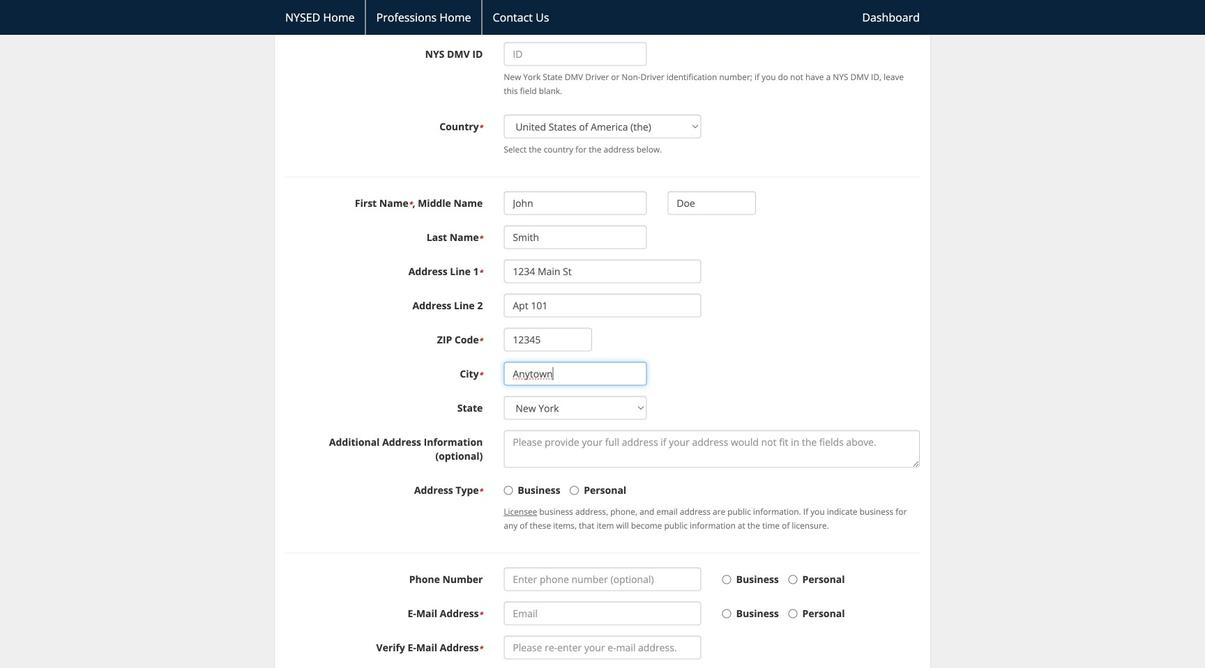 Task type: describe. For each thing, give the bounding box(es) containing it.
Last Name text field
[[504, 226, 647, 249]]

Address Line 1 text field
[[504, 260, 701, 284]]

ZIP Code text field
[[504, 328, 592, 352]]



Task type: vqa. For each thing, say whether or not it's contained in the screenshot.
"list ol" icon
no



Task type: locate. For each thing, give the bounding box(es) containing it.
First Name text field
[[504, 192, 647, 215]]

ID text field
[[504, 42, 647, 66]]

Email text field
[[504, 602, 701, 626]]

None radio
[[504, 487, 513, 496]]

None radio
[[570, 487, 579, 496], [722, 576, 731, 585], [789, 576, 798, 585], [722, 610, 731, 619], [789, 610, 798, 619], [570, 487, 579, 496], [722, 576, 731, 585], [789, 576, 798, 585], [722, 610, 731, 619], [789, 610, 798, 619]]

Address Line 2 text field
[[504, 294, 701, 318]]

Please re-enter your e-mail address. text field
[[504, 637, 701, 660]]

Middle Name text field
[[668, 192, 756, 215]]

Enter phone number (optional) text field
[[504, 568, 701, 592]]

Please provide your full address if your address would not fit in the fields above. text field
[[504, 431, 920, 468]]

City text field
[[504, 362, 647, 386]]

MM/DD/YYYY text field
[[504, 0, 647, 7]]



